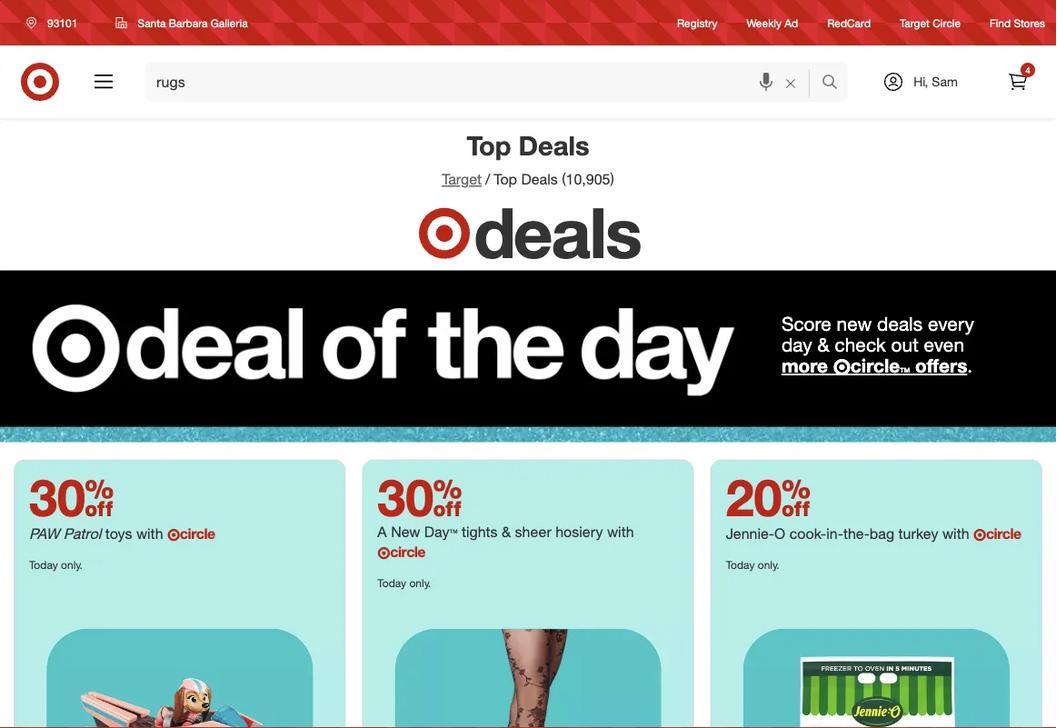 Task type: describe. For each thing, give the bounding box(es) containing it.
target deal of the day image for paw patrol
[[15, 597, 345, 729]]

jennie-
[[726, 525, 775, 543]]

circle inside 30 a new day ™ tights & sheer hosiery with circle
[[390, 543, 426, 561]]

paw
[[29, 525, 59, 543]]

registry link
[[678, 15, 718, 31]]

tm
[[901, 366, 911, 374]]

target link
[[442, 171, 482, 188]]

weekly ad
[[747, 16, 799, 29]]

/
[[486, 171, 491, 188]]

only. for 20
[[758, 558, 780, 572]]

toys
[[105, 525, 132, 543]]

4 link
[[999, 62, 1039, 102]]

out
[[892, 333, 919, 356]]

jennie-o cook-in-the-bag turkey with
[[726, 525, 974, 543]]

1 horizontal spatial today
[[378, 576, 407, 590]]

in-
[[827, 525, 844, 543]]

a
[[378, 523, 387, 541]]

offers
[[916, 354, 968, 377]]

target deal of the day image for a new day
[[363, 597, 694, 729]]

target deal of the day image for jennie-o cook-in-the-bag turkey with
[[712, 597, 1042, 729]]

search
[[814, 75, 858, 92]]

paw patrol toys with
[[29, 525, 167, 543]]

1 vertical spatial deals
[[522, 171, 558, 188]]

every
[[929, 312, 975, 335]]

turkey
[[899, 525, 939, 543]]

hi, sam
[[914, 74, 959, 90]]

1 vertical spatial top
[[494, 171, 518, 188]]

What can we help you find? suggestions appear below search field
[[146, 62, 827, 102]]

◎
[[834, 357, 851, 376]]

redcard link
[[828, 15, 871, 31]]

only. for 30
[[61, 558, 83, 572]]

.
[[968, 354, 973, 377]]

30 for 30 a new day ™ tights & sheer hosiery with circle
[[378, 466, 463, 528]]

registry
[[678, 16, 718, 29]]

hi,
[[914, 74, 929, 90]]

& inside score new deals every day  & check out even more ◎ circle tm offers .
[[818, 333, 830, 356]]

tights
[[462, 523, 498, 541]]

santa
[[138, 16, 166, 30]]

bag
[[870, 525, 895, 543]]

target image
[[416, 204, 474, 263]]

circle
[[933, 16, 961, 29]]

0 horizontal spatial with
[[136, 525, 163, 543]]

0 horizontal spatial deals
[[474, 190, 641, 274]]

cook-
[[790, 525, 827, 543]]

barbara
[[169, 16, 208, 30]]

1 horizontal spatial today only.
[[378, 576, 431, 590]]

the-
[[844, 525, 870, 543]]



Task type: locate. For each thing, give the bounding box(es) containing it.
today only. for 20
[[726, 558, 780, 572]]

find
[[991, 16, 1012, 29]]

1 vertical spatial target
[[442, 171, 482, 188]]

1 horizontal spatial 30
[[378, 466, 463, 528]]

& inside 30 a new day ™ tights & sheer hosiery with circle
[[502, 523, 511, 541]]

circle
[[851, 354, 901, 377], [180, 525, 215, 543], [987, 525, 1022, 543], [390, 543, 426, 561]]

today only. for 30
[[29, 558, 83, 572]]

target inside target circle link
[[900, 16, 930, 29]]

sheer
[[515, 523, 552, 541]]

top up /
[[467, 129, 512, 161]]

top deals target / top deals (10,905)
[[442, 129, 615, 188]]

1 30 from the left
[[29, 466, 114, 528]]

4
[[1026, 64, 1031, 75]]

deals
[[474, 190, 641, 274], [878, 312, 923, 335]]

new
[[391, 523, 421, 541]]

santa barbara galleria button
[[104, 6, 260, 39]]

today only.
[[29, 558, 83, 572], [726, 558, 780, 572], [378, 576, 431, 590]]

more
[[782, 354, 829, 377]]

stores
[[1015, 16, 1046, 29]]

20
[[726, 466, 811, 528]]

target inside top deals target / top deals (10,905)
[[442, 171, 482, 188]]

check
[[835, 333, 887, 356]]

today only. down the paw
[[29, 558, 83, 572]]

30 inside 30 a new day ™ tights & sheer hosiery with circle
[[378, 466, 463, 528]]

0 vertical spatial &
[[818, 333, 830, 356]]

even
[[925, 333, 965, 356]]

0 horizontal spatial &
[[502, 523, 511, 541]]

target left circle
[[900, 16, 930, 29]]

day
[[782, 333, 813, 356]]

0 vertical spatial deals
[[474, 190, 641, 274]]

1 vertical spatial deals
[[878, 312, 923, 335]]

find stores
[[991, 16, 1046, 29]]

(10,905)
[[562, 171, 615, 188]]

2 30 from the left
[[378, 466, 463, 528]]

with right turkey
[[943, 525, 970, 543]]

only. down new
[[410, 576, 431, 590]]

hosiery
[[556, 523, 604, 541]]

new
[[837, 312, 873, 335]]

0 vertical spatial target
[[900, 16, 930, 29]]

galleria
[[211, 16, 248, 30]]

93101 button
[[15, 6, 97, 39]]

deals left (10,905)
[[522, 171, 558, 188]]

today down a
[[378, 576, 407, 590]]

0 horizontal spatial today
[[29, 558, 58, 572]]

today only. down new
[[378, 576, 431, 590]]

0 vertical spatial top
[[467, 129, 512, 161]]

deals down (10,905)
[[474, 190, 641, 274]]

sam
[[933, 74, 959, 90]]

&
[[818, 333, 830, 356], [502, 523, 511, 541]]

93101
[[47, 16, 78, 30]]

search button
[[814, 62, 858, 106]]

redcard
[[828, 16, 871, 29]]

only. down o
[[758, 558, 780, 572]]

2 horizontal spatial only.
[[758, 558, 780, 572]]

30 a new day ™ tights & sheer hosiery with circle
[[378, 466, 639, 561]]

only. down patrol
[[61, 558, 83, 572]]

1 horizontal spatial target
[[900, 16, 930, 29]]

deals
[[519, 129, 590, 161], [522, 171, 558, 188]]

2 horizontal spatial today only.
[[726, 558, 780, 572]]

today down jennie-
[[726, 558, 755, 572]]

1 horizontal spatial only.
[[410, 576, 431, 590]]

day
[[425, 523, 450, 541]]

top
[[467, 129, 512, 161], [494, 171, 518, 188]]

today only. down jennie-
[[726, 558, 780, 572]]

target
[[900, 16, 930, 29], [442, 171, 482, 188]]

with inside 30 a new day ™ tights & sheer hosiery with circle
[[608, 523, 635, 541]]

0 horizontal spatial 30
[[29, 466, 114, 528]]

deals right new
[[878, 312, 923, 335]]

with
[[608, 523, 635, 541], [136, 525, 163, 543], [943, 525, 970, 543]]

weekly
[[747, 16, 782, 29]]

2 horizontal spatial today
[[726, 558, 755, 572]]

top right /
[[494, 171, 518, 188]]

score
[[782, 312, 832, 335]]

& right tights at the left bottom of the page
[[502, 523, 511, 541]]

patrol
[[63, 525, 101, 543]]

target left /
[[442, 171, 482, 188]]

with right toys
[[136, 525, 163, 543]]

score new deals every day  & check out even more ◎ circle tm offers .
[[782, 312, 975, 377]]

with right the hosiery
[[608, 523, 635, 541]]

only.
[[61, 558, 83, 572], [758, 558, 780, 572], [410, 576, 431, 590]]

weekly ad link
[[747, 15, 799, 31]]

0 vertical spatial deals
[[519, 129, 590, 161]]

0 horizontal spatial target
[[442, 171, 482, 188]]

target deal of the day image
[[0, 270, 1057, 443], [363, 597, 694, 729], [712, 597, 1042, 729], [15, 597, 345, 729]]

deals inside score new deals every day  & check out even more ◎ circle tm offers .
[[878, 312, 923, 335]]

today
[[29, 558, 58, 572], [726, 558, 755, 572], [378, 576, 407, 590]]

1 horizontal spatial &
[[818, 333, 830, 356]]

today for 30
[[29, 558, 58, 572]]

™
[[450, 523, 458, 541]]

santa barbara galleria
[[138, 16, 248, 30]]

o
[[775, 525, 786, 543]]

target circle
[[900, 16, 961, 29]]

0 horizontal spatial today only.
[[29, 558, 83, 572]]

0 horizontal spatial only.
[[61, 558, 83, 572]]

1 horizontal spatial with
[[608, 523, 635, 541]]

& right day
[[818, 333, 830, 356]]

2 horizontal spatial with
[[943, 525, 970, 543]]

find stores link
[[991, 15, 1046, 31]]

1 horizontal spatial deals
[[878, 312, 923, 335]]

1 vertical spatial &
[[502, 523, 511, 541]]

today for 20
[[726, 558, 755, 572]]

deals up (10,905)
[[519, 129, 590, 161]]

ad
[[785, 16, 799, 29]]

target circle link
[[900, 15, 961, 31]]

30 for 30
[[29, 466, 114, 528]]

30
[[29, 466, 114, 528], [378, 466, 463, 528]]

circle inside score new deals every day  & check out even more ◎ circle tm offers .
[[851, 354, 901, 377]]

today down the paw
[[29, 558, 58, 572]]



Task type: vqa. For each thing, say whether or not it's contained in the screenshot.
Today only.
yes



